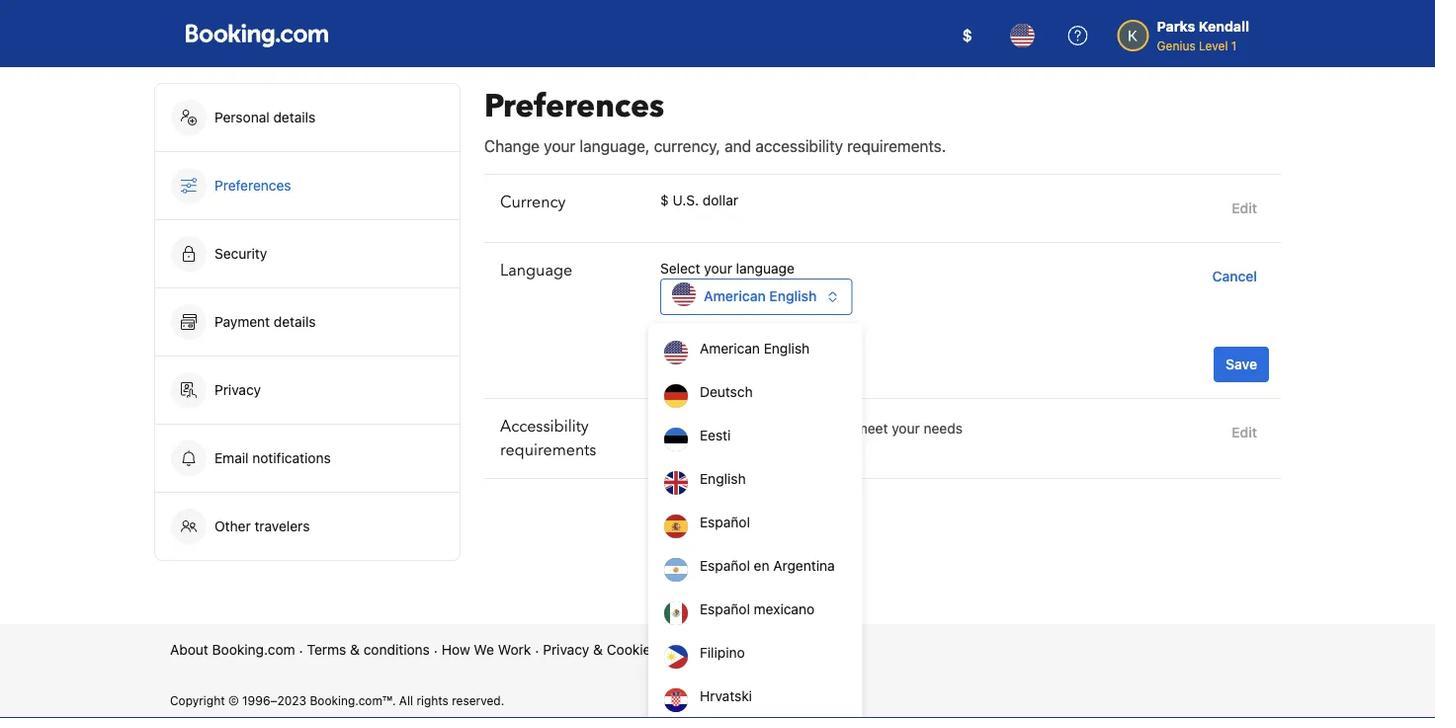 Task type: describe. For each thing, give the bounding box(es) containing it.
american english for american english button
[[700, 341, 810, 357]]

$ u.s. dollar
[[660, 192, 738, 209]]

en
[[754, 558, 770, 574]]

filipino
[[700, 645, 745, 661]]

privacy for privacy & cookie statement
[[543, 642, 589, 658]]

edit for accessibility requirements
[[1232, 425, 1257, 441]]

don't
[[819, 421, 852, 437]]

change
[[484, 137, 540, 156]]

español for español en argentina
[[700, 558, 750, 574]]

booking.com
[[212, 642, 295, 658]]

meet
[[856, 421, 888, 437]]

accessibility requirements
[[500, 416, 596, 462]]

travelers
[[255, 518, 310, 535]]

help center link
[[733, 641, 809, 660]]

english for american english button
[[764, 341, 810, 357]]

properties
[[721, 421, 786, 437]]

requirements.
[[847, 137, 946, 156]]

accessibility
[[755, 137, 843, 156]]

save button
[[1214, 347, 1269, 383]]

help
[[733, 642, 762, 658]]

select
[[660, 260, 700, 277]]

language
[[736, 260, 795, 277]]

copyright © 1996–2023 booking.com™. all rights reserved.
[[170, 694, 504, 708]]

language
[[500, 260, 573, 282]]

kendall
[[1199, 18, 1249, 35]]

center
[[766, 642, 809, 658]]

security link
[[155, 220, 460, 288]]

american english for american english dropdown button on the top of the page
[[704, 288, 817, 304]]

and
[[725, 137, 751, 156]]

copyright
[[170, 694, 225, 708]]

©
[[228, 694, 239, 708]]

conditions
[[363, 642, 430, 658]]

español en argentina
[[700, 558, 835, 574]]

terms & conditions
[[307, 642, 430, 658]]

hrvatski button
[[648, 675, 863, 719]]

statement
[[655, 642, 721, 658]]

terms & conditions link
[[307, 641, 430, 660]]

cookie
[[607, 642, 651, 658]]

eesti button
[[648, 414, 863, 458]]

cancel button
[[1204, 259, 1265, 295]]

help center
[[733, 642, 809, 658]]

american for american english dropdown button on the top of the page
[[704, 288, 766, 304]]

$ button
[[944, 12, 991, 59]]

1 horizontal spatial your
[[704, 260, 732, 277]]

how
[[442, 642, 470, 658]]

mexicano
[[754, 601, 815, 618]]

u.s.
[[673, 192, 699, 209]]

currency,
[[654, 137, 720, 156]]

other travelers
[[214, 518, 310, 535]]

reserved.
[[452, 694, 504, 708]]

edit button for accessibility requirements
[[1224, 415, 1265, 451]]

needs
[[924, 421, 963, 437]]

english button
[[648, 458, 863, 501]]

email notifications
[[214, 450, 331, 467]]

$ for $
[[962, 26, 972, 45]]

save
[[1226, 356, 1257, 373]]

payment
[[214, 314, 270, 330]]

your inside the preferences change your language, currency, and accessibility requirements.
[[544, 137, 576, 156]]

deutsch
[[700, 384, 753, 400]]

filter out properties that don't meet your needs
[[660, 421, 963, 437]]

español mexicano button
[[648, 588, 863, 632]]



Task type: locate. For each thing, give the bounding box(es) containing it.
american inside dropdown button
[[704, 288, 766, 304]]

privacy right work
[[543, 642, 589, 658]]

preferences up language,
[[484, 85, 664, 128]]

american english up the deutsch button
[[700, 341, 810, 357]]

& left cookie at the bottom of the page
[[593, 642, 603, 658]]

edit
[[1232, 200, 1257, 216], [1232, 425, 1257, 441]]

0 horizontal spatial $
[[660, 192, 669, 209]]

& right terms
[[350, 642, 360, 658]]

your right change
[[544, 137, 576, 156]]

edit button for currency
[[1224, 191, 1265, 226]]

& for terms
[[350, 642, 360, 658]]

american english inside dropdown button
[[704, 288, 817, 304]]

personal details
[[214, 109, 316, 126]]

rights
[[417, 694, 449, 708]]

2 & from the left
[[593, 642, 603, 658]]

0 horizontal spatial privacy
[[214, 382, 261, 398]]

accessibility
[[500, 416, 589, 438]]

edit button down save button
[[1224, 415, 1265, 451]]

0 vertical spatial american
[[704, 288, 766, 304]]

0 vertical spatial edit
[[1232, 200, 1257, 216]]

language,
[[580, 137, 650, 156]]

español for español mexicano
[[700, 601, 750, 618]]

level
[[1199, 39, 1228, 52]]

1 horizontal spatial preferences
[[484, 85, 664, 128]]

1 vertical spatial american
[[700, 341, 760, 357]]

español button
[[648, 501, 863, 545]]

english inside button
[[764, 341, 810, 357]]

american up deutsch
[[700, 341, 760, 357]]

1 edit from the top
[[1232, 200, 1257, 216]]

1 vertical spatial privacy
[[543, 642, 589, 658]]

0 horizontal spatial preferences
[[214, 177, 291, 194]]

edit for currency
[[1232, 200, 1257, 216]]

1 horizontal spatial &
[[593, 642, 603, 658]]

english inside button
[[700, 471, 746, 487]]

personal details link
[[155, 84, 460, 151]]

argentina
[[773, 558, 835, 574]]

privacy for privacy
[[214, 382, 261, 398]]

1 horizontal spatial $
[[962, 26, 972, 45]]

american english button
[[648, 327, 863, 371]]

notifications
[[252, 450, 331, 467]]

1 vertical spatial $
[[660, 192, 669, 209]]

preferences inside the preferences change your language, currency, and accessibility requirements.
[[484, 85, 664, 128]]

details right payment
[[274, 314, 316, 330]]

about booking.com
[[170, 642, 295, 658]]

0 horizontal spatial your
[[544, 137, 576, 156]]

2 horizontal spatial your
[[892, 421, 920, 437]]

cancel
[[1212, 268, 1257, 285]]

details right the personal
[[273, 109, 316, 126]]

1 vertical spatial american english
[[700, 341, 810, 357]]

privacy link
[[155, 357, 460, 424]]

1 español from the top
[[700, 514, 750, 531]]

hrvatski
[[700, 688, 752, 705]]

0 vertical spatial $
[[962, 26, 972, 45]]

payment details
[[214, 314, 320, 330]]

1 horizontal spatial privacy
[[543, 642, 589, 658]]

2 vertical spatial your
[[892, 421, 920, 437]]

1 vertical spatial details
[[274, 314, 316, 330]]

1 vertical spatial edit button
[[1224, 415, 1265, 451]]

0 vertical spatial preferences
[[484, 85, 664, 128]]

email notifications link
[[155, 425, 460, 492]]

español
[[700, 514, 750, 531], [700, 558, 750, 574], [700, 601, 750, 618]]

english up the deutsch button
[[764, 341, 810, 357]]

booking.com™.
[[310, 694, 396, 708]]

1 vertical spatial english
[[764, 341, 810, 357]]

$ for $ u.s. dollar
[[660, 192, 669, 209]]

american for american english button
[[700, 341, 760, 357]]

about booking.com link
[[170, 641, 295, 660]]

español down english button
[[700, 514, 750, 531]]

2 español from the top
[[700, 558, 750, 574]]

preferences for preferences change your language, currency, and accessibility requirements.
[[484, 85, 664, 128]]

your right select at the top
[[704, 260, 732, 277]]

that
[[790, 421, 815, 437]]

2 details from the top
[[274, 314, 316, 330]]

preferences change your language, currency, and accessibility requirements.
[[484, 85, 946, 156]]

0 vertical spatial details
[[273, 109, 316, 126]]

2 edit from the top
[[1232, 425, 1257, 441]]

$ inside button
[[962, 26, 972, 45]]

other travelers link
[[155, 493, 460, 560]]

1
[[1231, 39, 1237, 52]]

1 vertical spatial español
[[700, 558, 750, 574]]

1 edit button from the top
[[1224, 191, 1265, 226]]

2 edit button from the top
[[1224, 415, 1265, 451]]

edit button up 'cancel'
[[1224, 191, 1265, 226]]

edit down save button
[[1232, 425, 1257, 441]]

eesti
[[700, 428, 731, 444]]

privacy & cookie statement link
[[543, 641, 721, 660]]

2 vertical spatial español
[[700, 601, 750, 618]]

requirements
[[500, 440, 596, 462]]

parks
[[1157, 18, 1195, 35]]

your right meet in the right of the page
[[892, 421, 920, 437]]

edit up 'cancel'
[[1232, 200, 1257, 216]]

email
[[214, 450, 249, 467]]

how we work link
[[442, 641, 531, 660]]

preferences down the personal
[[214, 177, 291, 194]]

preferences
[[484, 85, 664, 128], [214, 177, 291, 194]]

filipino button
[[648, 632, 863, 675]]

american inside button
[[700, 341, 760, 357]]

0 vertical spatial edit button
[[1224, 191, 1265, 226]]

security
[[214, 246, 267, 262]]

payment details link
[[155, 289, 460, 356]]

genius
[[1157, 39, 1196, 52]]

english for american english dropdown button on the top of the page
[[769, 288, 817, 304]]

american english
[[704, 288, 817, 304], [700, 341, 810, 357]]

your
[[544, 137, 576, 156], [704, 260, 732, 277], [892, 421, 920, 437]]

american english button
[[660, 279, 852, 315]]

we
[[474, 642, 494, 658]]

1 details from the top
[[273, 109, 316, 126]]

american english inside button
[[700, 341, 810, 357]]

deutsch button
[[648, 371, 863, 414]]

english down language
[[769, 288, 817, 304]]

american down select your language
[[704, 288, 766, 304]]

0 vertical spatial english
[[769, 288, 817, 304]]

1 vertical spatial preferences
[[214, 177, 291, 194]]

1 vertical spatial your
[[704, 260, 732, 277]]

other
[[214, 518, 251, 535]]

$
[[962, 26, 972, 45], [660, 192, 669, 209]]

español en argentina button
[[648, 545, 863, 588]]

english inside dropdown button
[[769, 288, 817, 304]]

personal
[[214, 109, 270, 126]]

about
[[170, 642, 208, 658]]

1996–2023
[[242, 694, 307, 708]]

currency
[[500, 192, 566, 214]]

edit button
[[1224, 191, 1265, 226], [1224, 415, 1265, 451]]

english down eesti
[[700, 471, 746, 487]]

privacy & cookie statement
[[543, 642, 721, 658]]

details for payment details
[[274, 314, 316, 330]]

american english down language
[[704, 288, 817, 304]]

details for personal details
[[273, 109, 316, 126]]

1 & from the left
[[350, 642, 360, 658]]

&
[[350, 642, 360, 658], [593, 642, 603, 658]]

español inside "button"
[[700, 601, 750, 618]]

privacy
[[214, 382, 261, 398], [543, 642, 589, 658]]

0 vertical spatial privacy
[[214, 382, 261, 398]]

& for privacy
[[593, 642, 603, 658]]

how we work
[[442, 642, 531, 658]]

privacy down payment
[[214, 382, 261, 398]]

select your language
[[660, 260, 795, 277]]

0 vertical spatial español
[[700, 514, 750, 531]]

preferences for preferences
[[214, 177, 291, 194]]

out
[[696, 421, 717, 437]]

español left en
[[700, 558, 750, 574]]

1 vertical spatial edit
[[1232, 425, 1257, 441]]

0 vertical spatial your
[[544, 137, 576, 156]]

dollar
[[703, 192, 738, 209]]

2 vertical spatial english
[[700, 471, 746, 487]]

work
[[498, 642, 531, 658]]

0 vertical spatial american english
[[704, 288, 817, 304]]

filter
[[660, 421, 692, 437]]

details
[[273, 109, 316, 126], [274, 314, 316, 330]]

español mexicano
[[700, 601, 815, 618]]

3 español from the top
[[700, 601, 750, 618]]

español for español
[[700, 514, 750, 531]]

all
[[399, 694, 413, 708]]

español up filipino
[[700, 601, 750, 618]]

0 horizontal spatial &
[[350, 642, 360, 658]]

preferences link
[[155, 152, 460, 219]]

terms
[[307, 642, 346, 658]]

english
[[769, 288, 817, 304], [764, 341, 810, 357], [700, 471, 746, 487]]

parks kendall genius level 1
[[1157, 18, 1249, 52]]



Task type: vqa. For each thing, say whether or not it's contained in the screenshot.
Español inside BUTTON
yes



